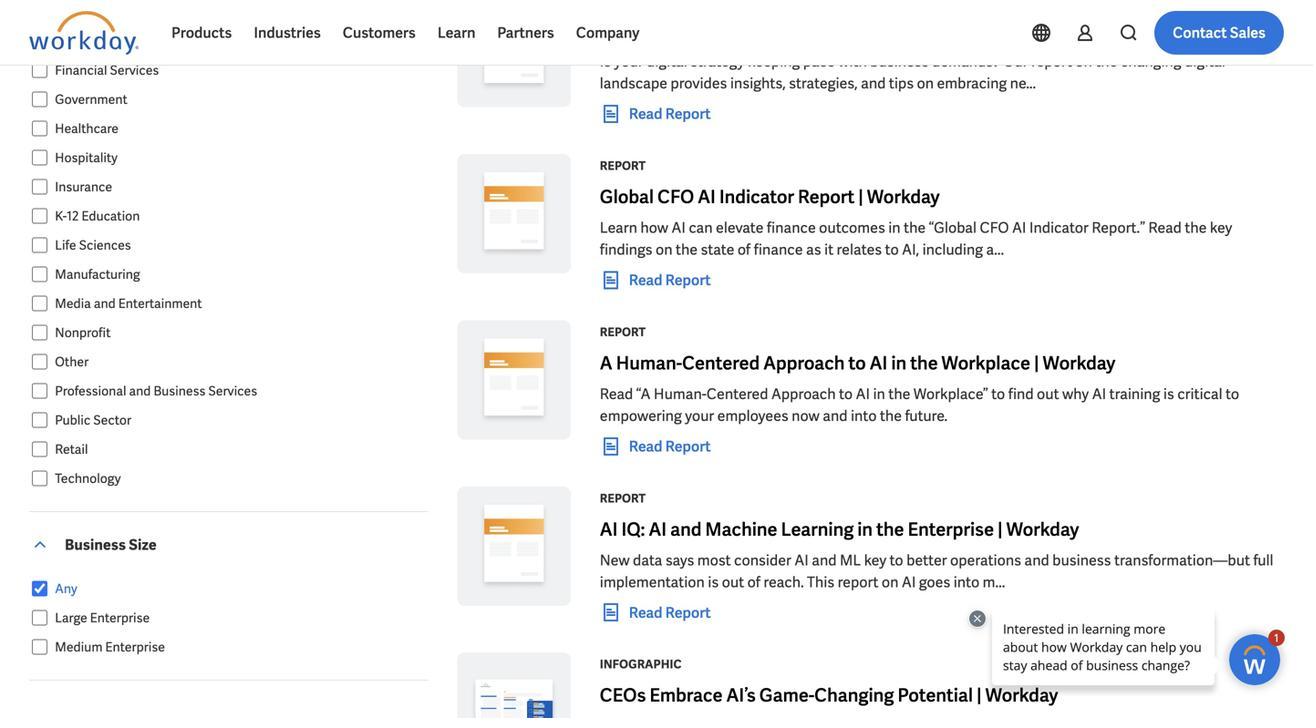 Task type: vqa. For each thing, say whether or not it's contained in the screenshot.
the top Enterprise
yes



Task type: locate. For each thing, give the bounding box(es) containing it.
read down implementation
[[629, 603, 663, 623]]

services
[[110, 62, 159, 78], [208, 383, 257, 399]]

report down ml on the right
[[838, 573, 879, 592]]

0 horizontal spatial cfo
[[658, 185, 694, 209]]

0 vertical spatial learn
[[438, 23, 476, 42]]

into inside new data says most consider ai and ml key to better operations and business transformation—but full implementation is out of reach. this report on ai goes into m...
[[954, 573, 980, 592]]

our
[[1003, 52, 1028, 71]]

2 global from the top
[[600, 185, 654, 209]]

0 vertical spatial report
[[1031, 52, 1072, 71]]

read down empowering
[[629, 437, 663, 456]]

read report link down implementation
[[600, 602, 711, 624]]

ai right "global
[[1012, 219, 1026, 238]]

enterprise down large enterprise
[[105, 639, 165, 656]]

key
[[1210, 219, 1233, 238], [864, 551, 887, 570]]

read report down the findings
[[629, 271, 711, 290]]

learn left the partners dropdown button
[[438, 23, 476, 42]]

1 vertical spatial into
[[954, 573, 980, 592]]

partners button
[[486, 11, 565, 55]]

1 horizontal spatial digital
[[1185, 52, 1226, 71]]

4 read report link from the top
[[600, 602, 711, 624]]

reach.
[[764, 573, 804, 592]]

medium enterprise
[[55, 639, 165, 656]]

1 vertical spatial your
[[685, 407, 714, 426]]

and right operations
[[1025, 551, 1049, 570]]

and up sector
[[129, 383, 151, 399]]

suite
[[676, 19, 719, 43]]

0 horizontal spatial your
[[614, 52, 644, 71]]

read report link for cfo
[[600, 269, 711, 291]]

learn inside 'dropdown button'
[[438, 23, 476, 42]]

1 horizontal spatial into
[[954, 573, 980, 592]]

your
[[614, 52, 644, 71], [685, 407, 714, 426]]

is your digital strategy keeping pace with business demands? our report on the changing digital landscape provides insights, strategies, and tips on embracing ne...
[[600, 52, 1226, 93]]

company
[[576, 23, 640, 42]]

ai up can
[[698, 185, 716, 209]]

0 vertical spatial global
[[600, 19, 654, 43]]

services down the energy and resources
[[110, 62, 159, 78]]

is inside read "a human-centered approach to ai in the workplace" to find out why ai training is critical to empowering your employees now and into the future.
[[1164, 385, 1175, 404]]

0 vertical spatial your
[[614, 52, 644, 71]]

education up energy
[[55, 4, 113, 20]]

changing
[[1121, 52, 1182, 71]]

and left tips
[[861, 74, 886, 93]]

infographic
[[600, 657, 682, 673]]

on left goes
[[882, 573, 899, 592]]

ai up read "a human-centered approach to ai in the workplace" to find out why ai training is critical to empowering your employees now and into the future.
[[870, 352, 888, 375]]

0 vertical spatial key
[[1210, 219, 1233, 238]]

learn up the findings
[[600, 219, 637, 238]]

1 horizontal spatial cfo
[[980, 219, 1009, 238]]

enterprise up better
[[908, 518, 994, 542]]

sales
[[1230, 23, 1266, 42]]

2 digital from the left
[[1185, 52, 1226, 71]]

on
[[1075, 52, 1092, 71], [917, 74, 934, 93], [656, 240, 673, 260], [882, 573, 899, 592]]

into inside read "a human-centered approach to ai in the workplace" to find out why ai training is critical to empowering your employees now and into the future.
[[851, 407, 877, 426]]

to right critical
[[1226, 385, 1240, 404]]

0 horizontal spatial digital
[[647, 52, 687, 71]]

ai down a human-centered approach to ai in the workplace | workday
[[856, 385, 870, 404]]

2 vertical spatial indicator
[[1030, 219, 1089, 238]]

most
[[697, 551, 731, 570]]

1 horizontal spatial business
[[154, 383, 206, 399]]

3 read report link from the top
[[600, 436, 711, 458]]

global up how
[[600, 185, 654, 209]]

and up this
[[812, 551, 837, 570]]

indicator up keeping
[[745, 19, 820, 43]]

to down a human-centered approach to ai in the workplace | workday
[[839, 385, 853, 404]]

to
[[885, 240, 899, 260], [849, 352, 866, 375], [839, 385, 853, 404], [992, 385, 1005, 404], [1226, 385, 1240, 404], [890, 551, 904, 570]]

finance up as
[[767, 219, 816, 238]]

| right 'workplace'
[[1034, 352, 1039, 375]]

implementation
[[600, 573, 705, 592]]

large enterprise
[[55, 610, 150, 627]]

0 horizontal spatial learn
[[438, 23, 476, 42]]

energy and resources link
[[48, 30, 428, 52]]

report down state
[[665, 271, 711, 290]]

1 vertical spatial learn
[[600, 219, 637, 238]]

with
[[838, 52, 867, 71]]

government
[[55, 91, 127, 108]]

machine
[[705, 518, 778, 542]]

large enterprise link
[[48, 607, 428, 629]]

workplace
[[942, 352, 1031, 375]]

out right find
[[1037, 385, 1059, 404]]

find
[[1008, 385, 1034, 404]]

0 vertical spatial out
[[1037, 385, 1059, 404]]

0 vertical spatial indicator
[[745, 19, 820, 43]]

report up iq:
[[600, 491, 646, 506]]

1 vertical spatial centered
[[707, 385, 768, 404]]

insurance link
[[48, 176, 428, 198]]

1 vertical spatial of
[[748, 573, 761, 592]]

partners
[[497, 23, 554, 42]]

into down a human-centered approach to ai in the workplace | workday
[[851, 407, 877, 426]]

1 vertical spatial key
[[864, 551, 887, 570]]

0 vertical spatial is
[[1164, 385, 1175, 404]]

global for global cfo ai indicator report | workday
[[600, 185, 654, 209]]

in inside learn how ai can elevate finance outcomes in the "global cfo ai indicator report." read the key findings on the state of finance as it relates to ai, including a...
[[889, 219, 901, 238]]

workday
[[832, 19, 905, 43], [867, 185, 940, 209], [1043, 352, 1116, 375], [1006, 518, 1079, 542], [986, 684, 1058, 708]]

0 vertical spatial business
[[870, 52, 929, 71]]

employees
[[717, 407, 789, 426]]

key inside new data says most consider ai and ml key to better operations and business transformation—but full implementation is out of reach. this report on ai goes into m...
[[864, 551, 887, 570]]

read report for iq:
[[629, 603, 711, 623]]

in up read "a human-centered approach to ai in the workplace" to find out why ai training is critical to empowering your employees now and into the future.
[[891, 352, 907, 375]]

1 vertical spatial enterprise
[[90, 610, 150, 627]]

learn
[[438, 23, 476, 42], [600, 219, 637, 238]]

0 vertical spatial into
[[851, 407, 877, 426]]

on inside learn how ai can elevate finance outcomes in the "global cfo ai indicator report." read the key findings on the state of finance as it relates to ai, including a...
[[656, 240, 673, 260]]

1 vertical spatial education
[[81, 208, 140, 224]]

0 horizontal spatial report
[[838, 573, 879, 592]]

in down a human-centered approach to ai in the workplace | workday
[[873, 385, 885, 404]]

ml
[[840, 551, 861, 570]]

consider
[[734, 551, 791, 570]]

learn inside learn how ai can elevate finance outcomes in the "global cfo ai indicator report." read the key findings on the state of finance as it relates to ai, including a...
[[600, 219, 637, 238]]

1 vertical spatial cfo
[[980, 219, 1009, 238]]

0 horizontal spatial is
[[708, 573, 719, 592]]

digital down c-
[[647, 52, 687, 71]]

1 vertical spatial business
[[1053, 551, 1111, 570]]

report down implementation
[[665, 603, 711, 623]]

1 vertical spatial approach
[[771, 385, 836, 404]]

None checkbox
[[32, 62, 48, 78], [32, 91, 48, 108], [32, 179, 48, 195], [32, 208, 48, 224], [32, 237, 48, 254], [32, 266, 48, 283], [32, 295, 48, 312], [32, 325, 48, 341], [32, 383, 48, 399], [32, 412, 48, 429], [32, 471, 48, 487], [32, 581, 48, 597], [32, 62, 48, 78], [32, 91, 48, 108], [32, 179, 48, 195], [32, 208, 48, 224], [32, 237, 48, 254], [32, 266, 48, 283], [32, 295, 48, 312], [32, 325, 48, 341], [32, 383, 48, 399], [32, 412, 48, 429], [32, 471, 48, 487], [32, 581, 48, 597]]

1 horizontal spatial services
[[208, 383, 257, 399]]

your left employees
[[685, 407, 714, 426]]

4 read report from the top
[[629, 603, 711, 623]]

finance left as
[[754, 240, 803, 260]]

read left "a
[[600, 385, 633, 404]]

the up the workplace"
[[910, 352, 938, 375]]

read report link
[[600, 103, 711, 125], [600, 269, 711, 291], [600, 436, 711, 458], [600, 602, 711, 624]]

is down 'most'
[[708, 573, 719, 592]]

industries
[[254, 23, 321, 42]]

digital down contact
[[1185, 52, 1226, 71]]

read report
[[629, 105, 711, 124], [629, 271, 711, 290], [629, 437, 711, 456], [629, 603, 711, 623]]

out down 'most'
[[722, 573, 744, 592]]

findings
[[600, 240, 653, 260]]

| right 'potential'
[[977, 684, 982, 708]]

report right our
[[1031, 52, 1072, 71]]

1 vertical spatial finance
[[754, 240, 803, 260]]

1 horizontal spatial learn
[[600, 219, 637, 238]]

0 vertical spatial of
[[738, 240, 751, 260]]

"global
[[929, 219, 977, 238]]

1 horizontal spatial business
[[1053, 551, 1111, 570]]

workday up learn how ai can elevate finance outcomes in the "global cfo ai indicator report." read the key findings on the state of finance as it relates to ai, including a... on the top of the page
[[867, 185, 940, 209]]

read report down implementation
[[629, 603, 711, 623]]

in
[[889, 219, 901, 238], [891, 352, 907, 375], [873, 385, 885, 404], [858, 518, 873, 542]]

learn for learn how ai can elevate finance outcomes in the "global cfo ai indicator report." read the key findings on the state of finance as it relates to ai, including a...
[[600, 219, 637, 238]]

any
[[55, 581, 77, 597]]

0 horizontal spatial business
[[870, 52, 929, 71]]

enterprise
[[908, 518, 994, 542], [90, 610, 150, 627], [105, 639, 165, 656]]

read report link for iq:
[[600, 602, 711, 624]]

1 horizontal spatial key
[[1210, 219, 1233, 238]]

0 vertical spatial services
[[110, 62, 159, 78]]

0 horizontal spatial key
[[864, 551, 887, 570]]

contact sales link
[[1155, 11, 1284, 55]]

tips
[[889, 74, 914, 93]]

government link
[[48, 88, 428, 110]]

learn for learn
[[438, 23, 476, 42]]

to left "ai,"
[[885, 240, 899, 260]]

business
[[870, 52, 929, 71], [1053, 551, 1111, 570]]

report
[[1031, 52, 1072, 71], [838, 573, 879, 592]]

ai left goes
[[902, 573, 916, 592]]

business up 'public sector' link
[[154, 383, 206, 399]]

2 vertical spatial enterprise
[[105, 639, 165, 656]]

business inside is your digital strategy keeping pace with business demands? our report on the changing digital landscape provides insights, strategies, and tips on embracing ne...
[[870, 52, 929, 71]]

services up 'public sector' link
[[208, 383, 257, 399]]

education up the sciences
[[81, 208, 140, 224]]

2 read report link from the top
[[600, 269, 711, 291]]

1 vertical spatial is
[[708, 573, 719, 592]]

embracing
[[937, 74, 1007, 93]]

and right now
[[823, 407, 848, 426]]

1 read report link from the top
[[600, 103, 711, 125]]

global up the is
[[600, 19, 654, 43]]

"a
[[636, 385, 651, 404]]

in right outcomes
[[889, 219, 901, 238]]

ai iq: ai and machine learning in the enterprise | workday
[[600, 518, 1079, 542]]

of inside new data says most consider ai and ml key to better operations and business transformation—but full implementation is out of reach. this report on ai goes into m...
[[748, 573, 761, 592]]

2 read report from the top
[[629, 271, 711, 290]]

the down can
[[676, 240, 698, 260]]

read report for human-
[[629, 437, 711, 456]]

indicator up elevate
[[719, 185, 794, 209]]

read report down provides
[[629, 105, 711, 124]]

in inside read "a human-centered approach to ai in the workplace" to find out why ai training is critical to empowering your employees now and into the future.
[[873, 385, 885, 404]]

k-
[[55, 208, 67, 224]]

and
[[98, 33, 119, 49], [861, 74, 886, 93], [94, 295, 116, 312], [129, 383, 151, 399], [823, 407, 848, 426], [670, 518, 702, 542], [812, 551, 837, 570], [1025, 551, 1049, 570]]

read report link down landscape
[[600, 103, 711, 125]]

and up financial services at left
[[98, 33, 119, 49]]

on inside new data says most consider ai and ml key to better operations and business transformation—but full implementation is out of reach. this report on ai goes into m...
[[882, 573, 899, 592]]

read inside read "a human-centered approach to ai in the workplace" to find out why ai training is critical to empowering your employees now and into the future.
[[600, 385, 633, 404]]

1 horizontal spatial is
[[1164, 385, 1175, 404]]

medium
[[55, 639, 103, 656]]

size
[[129, 536, 157, 555]]

report
[[665, 105, 711, 124], [600, 158, 646, 174], [798, 185, 855, 209], [665, 271, 711, 290], [600, 325, 646, 340], [665, 437, 711, 456], [600, 491, 646, 506], [665, 603, 711, 623]]

read report down empowering
[[629, 437, 711, 456]]

pace
[[803, 52, 835, 71]]

to inside new data says most consider ai and ml key to better operations and business transformation—but full implementation is out of reach. this report on ai goes into m...
[[890, 551, 904, 570]]

3 read report from the top
[[629, 437, 711, 456]]

financial services
[[55, 62, 159, 78]]

products
[[171, 23, 232, 42]]

of down consider
[[748, 573, 761, 592]]

read report link down the findings
[[600, 269, 711, 291]]

global c-suite ai indicator | workday
[[600, 19, 905, 43]]

1 horizontal spatial out
[[1037, 385, 1059, 404]]

ai right iq:
[[649, 518, 667, 542]]

global
[[600, 19, 654, 43], [600, 185, 654, 209]]

1 vertical spatial services
[[208, 383, 257, 399]]

report inside new data says most consider ai and ml key to better operations and business transformation—but full implementation is out of reach. this report on ai goes into m...
[[838, 573, 879, 592]]

1 vertical spatial business
[[65, 536, 126, 555]]

of down elevate
[[738, 240, 751, 260]]

on down how
[[656, 240, 673, 260]]

ai left iq:
[[600, 518, 618, 542]]

the up future.
[[889, 385, 911, 404]]

workday up with
[[832, 19, 905, 43]]

None checkbox
[[32, 33, 48, 49], [32, 120, 48, 137], [32, 150, 48, 166], [32, 354, 48, 370], [32, 441, 48, 458], [32, 610, 48, 627], [32, 639, 48, 656], [32, 33, 48, 49], [32, 120, 48, 137], [32, 150, 48, 166], [32, 354, 48, 370], [32, 441, 48, 458], [32, 610, 48, 627], [32, 639, 48, 656]]

centered
[[682, 352, 760, 375], [707, 385, 768, 404]]

public sector
[[55, 412, 131, 429]]

the up new data says most consider ai and ml key to better operations and business transformation—but full implementation is out of reach. this report on ai goes into m... at the bottom
[[876, 518, 904, 542]]

human- up "a
[[616, 352, 682, 375]]

k-12 education link
[[48, 205, 428, 227]]

company button
[[565, 11, 651, 55]]

human-
[[616, 352, 682, 375], [654, 385, 707, 404]]

cfo up how
[[658, 185, 694, 209]]

enterprise up "medium enterprise"
[[90, 610, 150, 627]]

nonprofit link
[[48, 322, 428, 344]]

1 vertical spatial human-
[[654, 385, 707, 404]]

1 vertical spatial out
[[722, 573, 744, 592]]

professional
[[55, 383, 126, 399]]

1 global from the top
[[600, 19, 654, 43]]

read
[[629, 105, 663, 124], [1149, 219, 1182, 238], [629, 271, 663, 290], [600, 385, 633, 404], [629, 437, 663, 456], [629, 603, 663, 623]]

your up landscape
[[614, 52, 644, 71]]

global for global c-suite ai indicator | workday
[[600, 19, 654, 43]]

0 horizontal spatial out
[[722, 573, 744, 592]]

is left critical
[[1164, 385, 1175, 404]]

1 horizontal spatial report
[[1031, 52, 1072, 71]]

1 horizontal spatial your
[[685, 407, 714, 426]]

media
[[55, 295, 91, 312]]

including
[[923, 240, 983, 260]]

1 vertical spatial global
[[600, 185, 654, 209]]

other link
[[48, 351, 428, 373]]

indicator left report."
[[1030, 219, 1089, 238]]

of
[[738, 240, 751, 260], [748, 573, 761, 592]]

on right tips
[[917, 74, 934, 93]]

potential
[[898, 684, 973, 708]]

0 horizontal spatial into
[[851, 407, 877, 426]]

1 vertical spatial report
[[838, 573, 879, 592]]

cfo up 'a...'
[[980, 219, 1009, 238]]

0 horizontal spatial services
[[110, 62, 159, 78]]



Task type: describe. For each thing, give the bounding box(es) containing it.
is inside new data says most consider ai and ml key to better operations and business transformation—but full implementation is out of reach. this report on ai goes into m...
[[708, 573, 719, 592]]

can
[[689, 219, 713, 238]]

iq:
[[622, 518, 645, 542]]

strategies,
[[789, 74, 858, 93]]

| up pace
[[823, 19, 828, 43]]

media and entertainment
[[55, 295, 202, 312]]

business size
[[65, 536, 157, 555]]

to inside learn how ai can elevate finance outcomes in the "global cfo ai indicator report." read the key findings on the state of finance as it relates to ai, including a...
[[885, 240, 899, 260]]

the left future.
[[880, 407, 902, 426]]

products button
[[161, 11, 243, 55]]

approach inside read "a human-centered approach to ai in the workplace" to find out why ai training is critical to empowering your employees now and into the future.
[[771, 385, 836, 404]]

report up outcomes
[[798, 185, 855, 209]]

indicator inside learn how ai can elevate finance outcomes in the "global cfo ai indicator report." read the key findings on the state of finance as it relates to ai, including a...
[[1030, 219, 1089, 238]]

report inside is your digital strategy keeping pace with business demands? our report on the changing digital landscape provides insights, strategies, and tips on embracing ne...
[[1031, 52, 1072, 71]]

and down manufacturing
[[94, 295, 116, 312]]

| up outcomes
[[858, 185, 864, 209]]

read down the findings
[[629, 271, 663, 290]]

sciences
[[79, 237, 131, 254]]

media and entertainment link
[[48, 293, 428, 315]]

the inside is your digital strategy keeping pace with business demands? our report on the changing digital landscape provides insights, strategies, and tips on embracing ne...
[[1096, 52, 1118, 71]]

a...
[[986, 240, 1004, 260]]

0 vertical spatial cfo
[[658, 185, 694, 209]]

game-
[[759, 684, 815, 708]]

how
[[641, 219, 668, 238]]

demands?
[[932, 52, 1000, 71]]

your inside is your digital strategy keeping pace with business demands? our report on the changing digital landscape provides insights, strategies, and tips on embracing ne...
[[614, 52, 644, 71]]

the right report."
[[1185, 219, 1207, 238]]

contact
[[1173, 23, 1227, 42]]

ai up 'strategy'
[[723, 19, 741, 43]]

0 vertical spatial business
[[154, 383, 206, 399]]

workday up operations
[[1006, 518, 1079, 542]]

medium enterprise link
[[48, 637, 428, 658]]

public
[[55, 412, 90, 429]]

customers
[[343, 23, 416, 42]]

training
[[1110, 385, 1160, 404]]

enterprise for large enterprise
[[90, 610, 150, 627]]

industries button
[[243, 11, 332, 55]]

insurance
[[55, 179, 112, 195]]

ai's
[[726, 684, 756, 708]]

read "a human-centered approach to ai in the workplace" to find out why ai training is critical to empowering your employees now and into the future.
[[600, 385, 1240, 426]]

new data says most consider ai and ml key to better operations and business transformation—but full implementation is out of reach. this report on ai goes into m...
[[600, 551, 1274, 592]]

your inside read "a human-centered approach to ai in the workplace" to find out why ai training is critical to empowering your employees now and into the future.
[[685, 407, 714, 426]]

energy
[[55, 33, 95, 49]]

report."
[[1092, 219, 1145, 238]]

0 vertical spatial centered
[[682, 352, 760, 375]]

ai left can
[[672, 219, 686, 238]]

provides
[[671, 74, 727, 93]]

on left 'changing'
[[1075, 52, 1092, 71]]

m...
[[983, 573, 1005, 592]]

professional and business services link
[[48, 380, 428, 402]]

workday up why
[[1043, 352, 1116, 375]]

0 horizontal spatial business
[[65, 536, 126, 555]]

learn button
[[427, 11, 486, 55]]

enterprise for medium enterprise
[[105, 639, 165, 656]]

out inside new data says most consider ai and ml key to better operations and business transformation—but full implementation is out of reach. this report on ai goes into m...
[[722, 573, 744, 592]]

retail
[[55, 441, 88, 458]]

the up "ai,"
[[904, 219, 926, 238]]

1 read report from the top
[[629, 105, 711, 124]]

1 digital from the left
[[647, 52, 687, 71]]

changing
[[815, 684, 894, 708]]

of inside learn how ai can elevate finance outcomes in the "global cfo ai indicator report." read the key findings on the state of finance as it relates to ai, including a...
[[738, 240, 751, 260]]

read down landscape
[[629, 105, 663, 124]]

ne...
[[1010, 74, 1036, 93]]

report up a
[[600, 325, 646, 340]]

human- inside read "a human-centered approach to ai in the workplace" to find out why ai training is critical to empowering your employees now and into the future.
[[654, 385, 707, 404]]

relates
[[837, 240, 882, 260]]

better
[[907, 551, 947, 570]]

and up says
[[670, 518, 702, 542]]

this
[[807, 573, 835, 592]]

healthcare link
[[48, 118, 428, 140]]

ai,
[[902, 240, 919, 260]]

| up operations
[[998, 518, 1003, 542]]

a human-centered approach to ai in the workplace | workday
[[600, 352, 1116, 375]]

report up how
[[600, 158, 646, 174]]

0 vertical spatial education
[[55, 4, 113, 20]]

now
[[792, 407, 820, 426]]

other
[[55, 354, 89, 370]]

empowering
[[600, 407, 682, 426]]

ai right why
[[1092, 385, 1106, 404]]

key inside learn how ai can elevate finance outcomes in the "global cfo ai indicator report." read the key findings on the state of finance as it relates to ai, including a...
[[1210, 219, 1233, 238]]

state
[[701, 240, 735, 260]]

read inside learn how ai can elevate finance outcomes in the "global cfo ai indicator report." read the key findings on the state of finance as it relates to ai, including a...
[[1149, 219, 1182, 238]]

ai up reach.
[[795, 551, 809, 570]]

life
[[55, 237, 76, 254]]

1 vertical spatial indicator
[[719, 185, 794, 209]]

energy and resources
[[55, 33, 183, 49]]

out inside read "a human-centered approach to ai in the workplace" to find out why ai training is critical to empowering your employees now and into the future.
[[1037, 385, 1059, 404]]

a
[[600, 352, 613, 375]]

in up ml on the right
[[858, 518, 873, 542]]

report down empowering
[[665, 437, 711, 456]]

public sector link
[[48, 409, 428, 431]]

to left find
[[992, 385, 1005, 404]]

read report link for human-
[[600, 436, 711, 458]]

nonprofit
[[55, 325, 111, 341]]

ceos
[[600, 684, 646, 708]]

workplace"
[[914, 385, 988, 404]]

critical
[[1178, 385, 1223, 404]]

life sciences
[[55, 237, 131, 254]]

large
[[55, 610, 87, 627]]

read report for cfo
[[629, 271, 711, 290]]

centered inside read "a human-centered approach to ai in the workplace" to find out why ai training is critical to empowering your employees now and into the future.
[[707, 385, 768, 404]]

c-
[[658, 19, 676, 43]]

and inside read "a human-centered approach to ai in the workplace" to find out why ai training is critical to empowering your employees now and into the future.
[[823, 407, 848, 426]]

go to the homepage image
[[29, 11, 139, 55]]

why
[[1063, 385, 1089, 404]]

education link
[[48, 1, 428, 23]]

report down provides
[[665, 105, 711, 124]]

sector
[[93, 412, 131, 429]]

manufacturing link
[[48, 264, 428, 285]]

education inside 'link'
[[81, 208, 140, 224]]

says
[[666, 551, 694, 570]]

new
[[600, 551, 630, 570]]

0 vertical spatial human-
[[616, 352, 682, 375]]

landscape
[[600, 74, 668, 93]]

resources
[[122, 33, 183, 49]]

0 vertical spatial approach
[[763, 352, 845, 375]]

business inside new data says most consider ai and ml key to better operations and business transformation—but full implementation is out of reach. this report on ai goes into m...
[[1053, 551, 1111, 570]]

to up read "a human-centered approach to ai in the workplace" to find out why ai training is critical to empowering your employees now and into the future.
[[849, 352, 866, 375]]

contact sales
[[1173, 23, 1266, 42]]

elevate
[[716, 219, 764, 238]]

it
[[824, 240, 834, 260]]

0 vertical spatial enterprise
[[908, 518, 994, 542]]

technology
[[55, 471, 121, 487]]

as
[[806, 240, 821, 260]]

goes
[[919, 573, 951, 592]]

life sciences link
[[48, 234, 428, 256]]

workday right 'potential'
[[986, 684, 1058, 708]]

professional and business services
[[55, 383, 257, 399]]

k-12 education
[[55, 208, 140, 224]]

insights,
[[730, 74, 786, 93]]

future.
[[905, 407, 948, 426]]

learning
[[781, 518, 854, 542]]

cfo inside learn how ai can elevate finance outcomes in the "global cfo ai indicator report." read the key findings on the state of finance as it relates to ai, including a...
[[980, 219, 1009, 238]]

0 vertical spatial finance
[[767, 219, 816, 238]]

and inside is your digital strategy keeping pace with business demands? our report on the changing digital landscape provides insights, strategies, and tips on embracing ne...
[[861, 74, 886, 93]]



